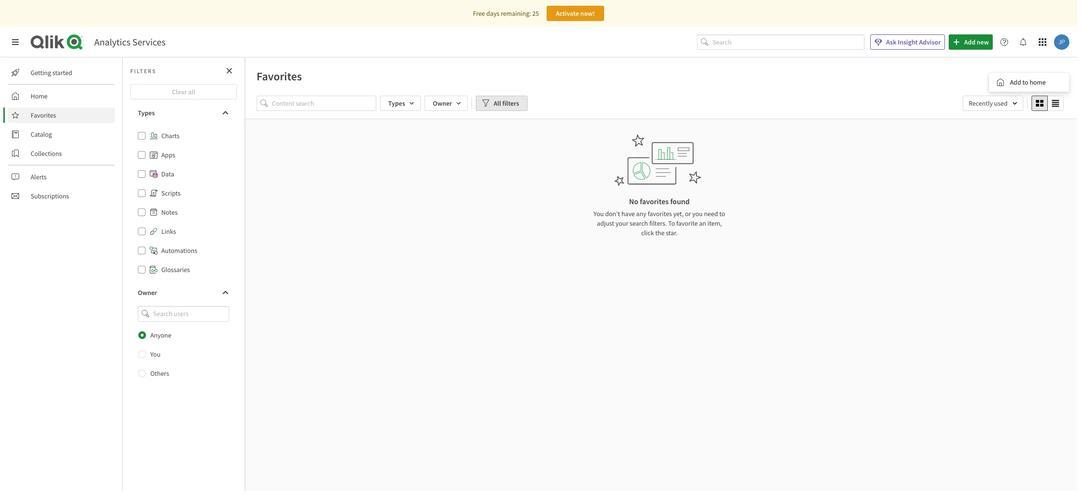 Task type: describe. For each thing, give the bounding box(es) containing it.
advisor
[[920, 38, 941, 46]]

to inside button
[[1023, 78, 1029, 87]]

favorites link
[[8, 108, 115, 123]]

owner option group
[[130, 326, 237, 384]]

25
[[533, 9, 539, 18]]

add to home
[[1011, 78, 1046, 87]]

home
[[31, 92, 48, 101]]

filters region
[[257, 94, 1066, 113]]

automations
[[161, 247, 197, 255]]

analytics services
[[94, 36, 166, 48]]

links
[[161, 228, 176, 236]]

catalog
[[31, 130, 52, 139]]

filters.
[[650, 219, 667, 228]]

collections
[[31, 149, 62, 158]]

star.
[[666, 229, 678, 238]]

the
[[656, 229, 665, 238]]

favorite
[[677, 219, 698, 228]]

1 vertical spatial favorites
[[648, 210, 672, 218]]

catalog link
[[8, 127, 115, 142]]

favorites inside navigation pane element
[[31, 111, 56, 120]]

owner
[[138, 289, 157, 297]]

item,
[[708, 219, 722, 228]]

Content search text field
[[272, 96, 377, 111]]

free days remaining: 25
[[473, 9, 539, 18]]

yet,
[[674, 210, 684, 218]]

searchbar element
[[698, 34, 865, 50]]

analytics services element
[[94, 36, 166, 48]]

1 horizontal spatial favorites
[[257, 69, 302, 84]]

close sidebar menu image
[[11, 38, 19, 46]]

add to home button
[[992, 75, 1068, 90]]

all
[[494, 99, 501, 108]]

glossaries
[[161, 266, 190, 274]]

ask
[[887, 38, 897, 46]]

switch view group
[[1032, 96, 1064, 111]]

you inside owner "option group"
[[150, 350, 161, 359]]

now!
[[581, 9, 595, 18]]

filters
[[503, 99, 519, 108]]

days
[[487, 9, 500, 18]]

remaining:
[[501, 9, 531, 18]]

home
[[1030, 78, 1046, 87]]



Task type: vqa. For each thing, say whether or not it's contained in the screenshot.
onboarding
no



Task type: locate. For each thing, give the bounding box(es) containing it.
an
[[700, 219, 707, 228]]

1 horizontal spatial you
[[594, 210, 604, 218]]

you up others at the bottom of the page
[[150, 350, 161, 359]]

subscriptions link
[[8, 189, 115, 204]]

to
[[669, 219, 676, 228]]

notes
[[161, 208, 178, 217]]

subscriptions
[[31, 192, 69, 201]]

insight
[[898, 38, 918, 46]]

0 horizontal spatial to
[[720, 210, 726, 218]]

apps
[[161, 151, 175, 160]]

click
[[642, 229, 654, 238]]

1 vertical spatial to
[[720, 210, 726, 218]]

others
[[150, 370, 169, 378]]

no
[[630, 197, 639, 206]]

0 vertical spatial favorites
[[640, 197, 669, 206]]

started
[[52, 68, 72, 77]]

1 horizontal spatial to
[[1023, 78, 1029, 87]]

adjust
[[597, 219, 615, 228]]

your
[[616, 219, 629, 228]]

you up adjust
[[594, 210, 604, 218]]

all filters
[[494, 99, 519, 108]]

favorites up filters.
[[648, 210, 672, 218]]

activate now! link
[[547, 6, 604, 21]]

owner button
[[130, 285, 237, 301]]

0 vertical spatial favorites
[[257, 69, 302, 84]]

any
[[637, 210, 647, 218]]

to inside the no favorites found you don't have any favorites yet, or you need to adjust your search filters. to favorite an item, click the star.
[[720, 210, 726, 218]]

0 vertical spatial to
[[1023, 78, 1029, 87]]

all filters button
[[476, 96, 528, 111]]

no favorites found you don't have any favorites yet, or you need to adjust your search filters. to favorite an item, click the star.
[[594, 197, 726, 238]]

charts
[[161, 132, 180, 140]]

don't
[[606, 210, 621, 218]]

need
[[704, 210, 719, 218]]

1 vertical spatial favorites
[[31, 111, 56, 120]]

0 horizontal spatial favorites
[[31, 111, 56, 120]]

to
[[1023, 78, 1029, 87], [720, 210, 726, 218]]

1 vertical spatial you
[[150, 350, 161, 359]]

favorites up any
[[640, 197, 669, 206]]

you
[[594, 210, 604, 218], [150, 350, 161, 359]]

home link
[[8, 89, 115, 104]]

alerts link
[[8, 170, 115, 185]]

types
[[138, 109, 155, 117]]

found
[[671, 197, 690, 206]]

favorites
[[640, 197, 669, 206], [648, 210, 672, 218]]

favorites
[[257, 69, 302, 84], [31, 111, 56, 120]]

have
[[622, 210, 635, 218]]

recently used image
[[963, 96, 1024, 111]]

ask insight advisor
[[887, 38, 941, 46]]

data
[[161, 170, 174, 179]]

ask insight advisor button
[[871, 34, 946, 50]]

add
[[1011, 78, 1022, 87]]

services
[[132, 36, 166, 48]]

scripts
[[161, 189, 181, 198]]

filters
[[130, 67, 156, 74]]

activate
[[556, 9, 579, 18]]

0 horizontal spatial you
[[150, 350, 161, 359]]

you inside the no favorites found you don't have any favorites yet, or you need to adjust your search filters. to favorite an item, click the star.
[[594, 210, 604, 218]]

free
[[473, 9, 485, 18]]

navigation pane element
[[0, 61, 122, 208]]

getting started link
[[8, 65, 115, 80]]

to right need
[[720, 210, 726, 218]]

or
[[685, 210, 691, 218]]

you
[[693, 210, 703, 218]]

collections link
[[8, 146, 115, 161]]

anyone
[[150, 331, 171, 340]]

to right add
[[1023, 78, 1029, 87]]

analytics
[[94, 36, 131, 48]]

alerts
[[31, 173, 47, 182]]

activate now!
[[556, 9, 595, 18]]

0 vertical spatial you
[[594, 210, 604, 218]]

getting started
[[31, 68, 72, 77]]

search
[[630, 219, 648, 228]]

types button
[[130, 105, 237, 121]]

getting
[[31, 68, 51, 77]]

Search text field
[[713, 34, 865, 50]]



